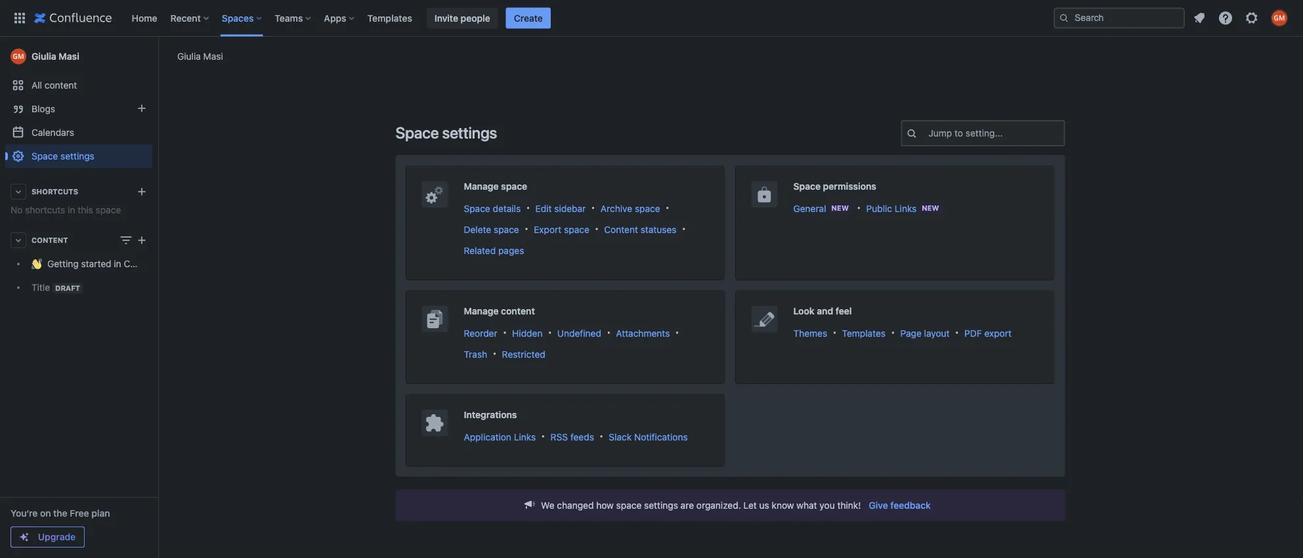 Task type: vqa. For each thing, say whether or not it's contained in the screenshot.
General
yes



Task type: locate. For each thing, give the bounding box(es) containing it.
public links new
[[866, 203, 939, 214]]

templates link down feel
[[842, 328, 886, 338]]

0 vertical spatial manage
[[464, 181, 499, 192]]

archive space link
[[601, 203, 660, 214]]

0 horizontal spatial in
[[68, 205, 75, 215]]

think!
[[838, 500, 861, 511]]

edit sidebar
[[536, 203, 586, 214]]

feeds
[[571, 431, 594, 442]]

giulia masi
[[177, 51, 223, 61], [32, 51, 79, 62]]

invite
[[435, 12, 458, 23]]

notification icon image
[[1192, 10, 1208, 26]]

space for archive space
[[635, 203, 660, 214]]

content up 'hidden' link
[[501, 306, 535, 316]]

in
[[68, 205, 75, 215], [114, 258, 121, 269]]

0 horizontal spatial content
[[32, 236, 68, 245]]

masi down recent dropdown button
[[203, 51, 223, 61]]

manage up the reorder
[[464, 306, 499, 316]]

confluence
[[124, 258, 172, 269]]

invite people
[[435, 12, 490, 23]]

calendars
[[32, 127, 74, 138]]

getting started in confluence link
[[5, 252, 172, 276]]

space inside space settings link
[[32, 151, 58, 162]]

0 horizontal spatial masi
[[59, 51, 79, 62]]

1 horizontal spatial links
[[895, 203, 917, 214]]

templates link right apps popup button
[[363, 8, 416, 29]]

in left this
[[68, 205, 75, 215]]

export space link
[[534, 224, 590, 235]]

0 vertical spatial content
[[45, 80, 77, 91]]

space
[[501, 181, 527, 192], [635, 203, 660, 214], [96, 205, 121, 215], [494, 224, 519, 235], [564, 224, 590, 235], [616, 500, 642, 511]]

2 vertical spatial settings
[[644, 500, 678, 511]]

pages
[[498, 245, 524, 256]]

in for shortcuts
[[68, 205, 75, 215]]

confluence image
[[34, 10, 112, 26], [34, 10, 112, 26]]

2 giulia masi from the left
[[32, 51, 79, 62]]

tree containing getting started in confluence
[[5, 252, 172, 299]]

2 horizontal spatial settings
[[644, 500, 678, 511]]

themes
[[794, 328, 828, 338]]

global element
[[8, 0, 1051, 36]]

space right how
[[616, 500, 642, 511]]

space settings
[[396, 123, 497, 142], [32, 151, 94, 162]]

search image
[[1059, 13, 1070, 23]]

giulia masi link
[[5, 43, 152, 70], [177, 50, 223, 63]]

1 vertical spatial templates
[[842, 328, 886, 338]]

and
[[817, 306, 833, 316]]

tree
[[5, 252, 172, 299]]

space up content statuses
[[635, 203, 660, 214]]

content for all content
[[45, 80, 77, 91]]

space right this
[[96, 205, 121, 215]]

new
[[832, 204, 849, 212]]

masi
[[203, 51, 223, 61], [59, 51, 79, 62]]

0 horizontal spatial settings
[[60, 151, 94, 162]]

banner
[[0, 0, 1303, 37]]

1 manage from the top
[[464, 181, 499, 192]]

1 horizontal spatial content
[[501, 306, 535, 316]]

templates for left the templates link
[[367, 12, 412, 23]]

hidden
[[512, 328, 543, 338]]

0 vertical spatial templates link
[[363, 8, 416, 29]]

1 horizontal spatial space settings
[[396, 123, 497, 142]]

0 vertical spatial templates
[[367, 12, 412, 23]]

1 vertical spatial templates link
[[842, 328, 886, 338]]

0 horizontal spatial giulia masi
[[32, 51, 79, 62]]

general new
[[794, 203, 849, 214]]

reorder
[[464, 328, 498, 338]]

in right started
[[114, 258, 121, 269]]

content for manage content
[[501, 306, 535, 316]]

content
[[45, 80, 77, 91], [501, 306, 535, 316]]

home
[[132, 12, 157, 23]]

create a page image
[[134, 232, 150, 248]]

sidebar
[[554, 203, 586, 214]]

settings up manage space
[[442, 123, 497, 142]]

create a blog image
[[134, 100, 150, 116]]

templates
[[367, 12, 412, 23], [842, 328, 886, 338]]

settings
[[442, 123, 497, 142], [60, 151, 94, 162], [644, 500, 678, 511]]

public
[[866, 203, 892, 214]]

1 horizontal spatial in
[[114, 258, 121, 269]]

giulia masi link down recent dropdown button
[[177, 50, 223, 63]]

0 vertical spatial content
[[604, 224, 638, 235]]

templates right apps popup button
[[367, 12, 412, 23]]

templates down feel
[[842, 328, 886, 338]]

title
[[32, 282, 50, 293]]

0 horizontal spatial templates
[[367, 12, 412, 23]]

export
[[985, 328, 1012, 338]]

help icon image
[[1218, 10, 1234, 26]]

manage up space details
[[464, 181, 499, 192]]

restricted link
[[502, 349, 546, 359]]

1 horizontal spatial giulia
[[177, 51, 201, 61]]

links left new
[[895, 203, 917, 214]]

0 horizontal spatial space settings
[[32, 151, 94, 162]]

create
[[514, 12, 543, 23]]

1 vertical spatial content
[[32, 236, 68, 245]]

related pages
[[464, 245, 524, 256]]

you
[[820, 500, 835, 511]]

giulia up all
[[32, 51, 56, 62]]

how
[[596, 500, 614, 511]]

blogs
[[32, 103, 55, 114]]

1 horizontal spatial giulia masi
[[177, 51, 223, 61]]

spaces
[[222, 12, 254, 23]]

Search field
[[1054, 8, 1185, 29]]

application links link
[[464, 431, 536, 442]]

space inside space element
[[96, 205, 121, 215]]

1 horizontal spatial templates
[[842, 328, 886, 338]]

content up getting
[[32, 236, 68, 245]]

0 horizontal spatial content
[[45, 80, 77, 91]]

0 vertical spatial links
[[895, 203, 917, 214]]

spaces button
[[218, 8, 267, 29]]

1 vertical spatial links
[[514, 431, 536, 442]]

content inside space element
[[45, 80, 77, 91]]

home link
[[128, 8, 161, 29]]

0 horizontal spatial giulia
[[32, 51, 56, 62]]

1 vertical spatial content
[[501, 306, 535, 316]]

no shortcuts in this space
[[11, 205, 121, 215]]

1 horizontal spatial masi
[[203, 51, 223, 61]]

giulia masi inside space element
[[32, 51, 79, 62]]

jump
[[929, 128, 952, 139]]

1 vertical spatial in
[[114, 258, 121, 269]]

no
[[11, 205, 23, 215]]

public links link
[[866, 203, 917, 214]]

reorder link
[[464, 328, 498, 338]]

space up details
[[501, 181, 527, 192]]

upgrade button
[[11, 527, 84, 547]]

1 horizontal spatial settings
[[442, 123, 497, 142]]

statuses
[[641, 224, 677, 235]]

content right all
[[45, 80, 77, 91]]

content down archive
[[604, 224, 638, 235]]

changed
[[557, 500, 594, 511]]

links left 'rss'
[[514, 431, 536, 442]]

giulia masi down recent dropdown button
[[177, 51, 223, 61]]

2 masi from the left
[[59, 51, 79, 62]]

recent
[[170, 12, 201, 23]]

content inside dropdown button
[[32, 236, 68, 245]]

you're
[[11, 508, 38, 519]]

teams
[[275, 12, 303, 23]]

0 vertical spatial settings
[[442, 123, 497, 142]]

giulia right collapse sidebar "icon"
[[177, 51, 201, 61]]

1 vertical spatial settings
[[60, 151, 94, 162]]

apps button
[[320, 8, 360, 29]]

0 vertical spatial space settings
[[396, 123, 497, 142]]

0 vertical spatial in
[[68, 205, 75, 215]]

space down sidebar
[[564, 224, 590, 235]]

premium image
[[19, 532, 30, 542]]

2 manage from the top
[[464, 306, 499, 316]]

undefined link
[[557, 328, 601, 338]]

space
[[396, 123, 439, 142], [32, 151, 58, 162], [794, 181, 821, 192], [464, 203, 490, 214]]

space element
[[0, 37, 172, 558]]

2 giulia from the left
[[32, 51, 56, 62]]

content statuses
[[604, 224, 677, 235]]

export space
[[534, 224, 590, 235]]

0 horizontal spatial templates link
[[363, 8, 416, 29]]

1 masi from the left
[[203, 51, 223, 61]]

settings inside space element
[[60, 151, 94, 162]]

application
[[464, 431, 511, 442]]

0 horizontal spatial links
[[514, 431, 536, 442]]

slack notifications link
[[609, 431, 688, 442]]

templates inside global element
[[367, 12, 412, 23]]

banner containing home
[[0, 0, 1303, 37]]

space down details
[[494, 224, 519, 235]]

people
[[461, 12, 490, 23]]

1 horizontal spatial templates link
[[842, 328, 886, 338]]

know
[[772, 500, 794, 511]]

1 horizontal spatial content
[[604, 224, 638, 235]]

related pages link
[[464, 245, 524, 256]]

giulia masi link up all content link
[[5, 43, 152, 70]]

giulia masi up all content
[[32, 51, 79, 62]]

1 vertical spatial manage
[[464, 306, 499, 316]]

page
[[901, 328, 922, 338]]

all
[[32, 80, 42, 91]]

masi up all content link
[[59, 51, 79, 62]]

what
[[797, 500, 817, 511]]

export
[[534, 224, 562, 235]]

settings left "are"
[[644, 500, 678, 511]]

settings down calendars link
[[60, 151, 94, 162]]

delete
[[464, 224, 491, 235]]

space settings inside space settings link
[[32, 151, 94, 162]]

content for content statuses
[[604, 224, 638, 235]]

1 vertical spatial space settings
[[32, 151, 94, 162]]



Task type: describe. For each thing, give the bounding box(es) containing it.
general link
[[794, 203, 826, 214]]

general
[[794, 203, 826, 214]]

undefined
[[557, 328, 601, 338]]

layout
[[924, 328, 950, 338]]

we
[[541, 500, 555, 511]]

space details link
[[464, 203, 521, 214]]

space for export space
[[564, 224, 590, 235]]

space details
[[464, 203, 521, 214]]

collapse sidebar image
[[143, 43, 172, 70]]

space settings link
[[5, 144, 152, 168]]

links for application
[[514, 431, 536, 442]]

giulia inside space element
[[32, 51, 56, 62]]

all content link
[[5, 74, 152, 97]]

the
[[53, 508, 67, 519]]

masi inside space element
[[59, 51, 79, 62]]

appswitcher icon image
[[12, 10, 28, 26]]

shortcuts
[[25, 205, 65, 215]]

pdf export link
[[965, 328, 1012, 338]]

all content
[[32, 80, 77, 91]]

rss
[[551, 431, 568, 442]]

in for started
[[114, 258, 121, 269]]

us
[[759, 500, 769, 511]]

Search settings text field
[[929, 127, 931, 140]]

feel
[[836, 306, 852, 316]]

1 horizontal spatial giulia masi link
[[177, 50, 223, 63]]

title draft
[[32, 282, 80, 293]]

trash link
[[464, 349, 487, 359]]

attachments
[[616, 328, 670, 338]]

shortcuts button
[[5, 180, 152, 204]]

add shortcut image
[[134, 184, 150, 200]]

content button
[[5, 229, 152, 252]]

getting started in confluence
[[47, 258, 172, 269]]

permissions
[[823, 181, 877, 192]]

attachments link
[[616, 328, 670, 338]]

getting
[[47, 258, 79, 269]]

calendars link
[[5, 121, 152, 144]]

trash
[[464, 349, 487, 359]]

teams button
[[271, 8, 316, 29]]

templates for the templates link to the bottom
[[842, 328, 886, 338]]

slack
[[609, 431, 632, 442]]

manage for manage content
[[464, 306, 499, 316]]

shortcuts
[[32, 187, 78, 196]]

started
[[81, 258, 111, 269]]

settings icon image
[[1244, 10, 1260, 26]]

this
[[78, 205, 93, 215]]

manage for manage space
[[464, 181, 499, 192]]

give
[[869, 500, 888, 511]]

create link
[[506, 8, 551, 29]]

recent button
[[167, 8, 214, 29]]

space for delete space
[[494, 224, 519, 235]]

we changed how space settings are organized. let us know what you think!
[[541, 500, 861, 511]]

archive
[[601, 203, 632, 214]]

manage space
[[464, 181, 527, 192]]

change view image
[[118, 232, 134, 248]]

are
[[681, 500, 694, 511]]

themes link
[[794, 328, 828, 338]]

space permissions
[[794, 181, 877, 192]]

pdf export
[[965, 328, 1012, 338]]

archive space
[[601, 203, 660, 214]]

setting...
[[966, 128, 1003, 139]]

1 giulia masi from the left
[[177, 51, 223, 61]]

you're on the free plan
[[11, 508, 110, 519]]

let
[[744, 500, 757, 511]]

0 horizontal spatial giulia masi link
[[5, 43, 152, 70]]

tree inside space element
[[5, 252, 172, 299]]

on
[[40, 508, 51, 519]]

feedback
[[891, 500, 931, 511]]

page layout
[[901, 328, 950, 338]]

plan
[[91, 508, 110, 519]]

upgrade
[[38, 532, 76, 542]]

delete space link
[[464, 224, 519, 235]]

content for content
[[32, 236, 68, 245]]

links for public
[[895, 203, 917, 214]]

delete space
[[464, 224, 519, 235]]

page layout link
[[901, 328, 950, 338]]

rss feeds
[[551, 431, 594, 442]]

pdf
[[965, 328, 982, 338]]

give feedback
[[869, 500, 931, 511]]

jump to setting...
[[929, 128, 1003, 139]]

rss feeds link
[[551, 431, 594, 442]]

slack notifications
[[609, 431, 688, 442]]

notifications
[[634, 431, 688, 442]]

blogs link
[[5, 97, 152, 121]]

to
[[955, 128, 963, 139]]

space for manage space
[[501, 181, 527, 192]]

edit
[[536, 203, 552, 214]]

1 giulia from the left
[[177, 51, 201, 61]]

application links
[[464, 431, 536, 442]]

new
[[922, 204, 939, 212]]



